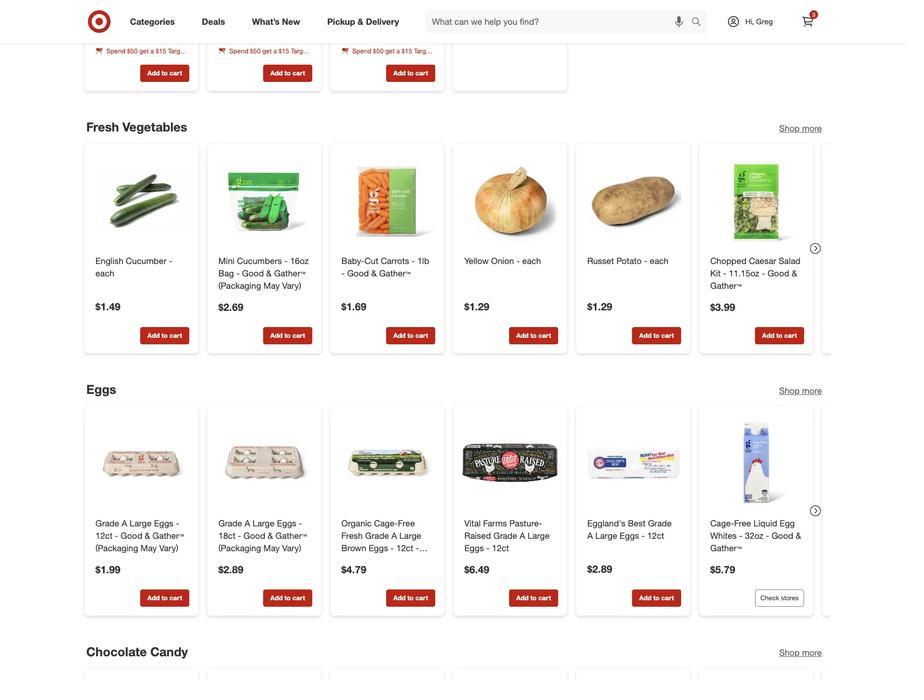 Task type: describe. For each thing, give the bounding box(es) containing it.
russet
[[587, 256, 614, 266]]

get for $15.99
[[139, 47, 149, 55]]

What can we help you find? suggestions appear below search field
[[426, 10, 694, 33]]

a inside vital farms pasture- raised grade a large eggs - 12ct
[[520, 530, 525, 541]]

chopped caesar salad kit - 11.15oz - good & gather™
[[710, 256, 801, 291]]

a inside the grade a large eggs - 18ct - good & gather™ (packaging may vary)
[[245, 518, 250, 529]]

1lb
[[417, 256, 429, 266]]

spend for $5.99
[[106, 47, 125, 55]]

baby-cut carrots - 1lb - good & gather™ link
[[341, 255, 433, 280]]

$2.89 for grade a large eggs - 18ct - good & gather™ (packaging may vary)
[[218, 563, 243, 576]]

add for vital farms pasture- raised grade a large eggs - 12ct
[[516, 594, 529, 602]]

large inside the grade a large eggs - 18ct - good & gather™ (packaging may vary)
[[253, 518, 275, 529]]

gather™ inside cage-free liquid egg whites - 32oz - good & gather™
[[710, 543, 742, 554]]

baby-cut carrots - 1lb - good & gather™
[[341, 256, 429, 279]]

russet potato - each
[[587, 256, 669, 266]]

add to cart button for chopped caesar salad kit - 11.15oz - good & gather™
[[755, 327, 804, 345]]

cut
[[365, 256, 378, 266]]

russet potato - each link
[[587, 255, 679, 267]]

gather™ inside grade a large eggs - 12ct - good & gather™ (packaging may vary)
[[153, 530, 184, 541]]

(packaging for $2.89
[[218, 543, 261, 554]]

delivery
[[366, 16, 399, 27]]

add to cart for grade a large eggs - 18ct - good & gather™ (packaging may vary)
[[270, 594, 305, 602]]

stores
[[781, 594, 799, 602]]

check
[[761, 594, 779, 602]]

free inside cage-free liquid egg whites - 32oz - good & gather™
[[734, 518, 751, 529]]

vary) for $2.89
[[282, 543, 301, 554]]

cart for mini cucumbers - 16oz bag - good & gather™ (packaging may vary)
[[293, 332, 305, 340]]

grade inside grade a large eggs - 12ct - good & gather™ (packaging may vary)
[[95, 518, 119, 529]]

$5.79
[[710, 563, 735, 576]]

grade a large eggs - 18ct - good & gather™ (packaging may vary) link
[[218, 518, 310, 555]]

cart for english cucumber - each
[[170, 332, 182, 340]]

cucumber
[[126, 256, 167, 266]]

select for $1.69
[[377, 56, 394, 64]]

whites
[[710, 530, 737, 541]]

cart for baby-cut carrots - 1lb - good & gather™
[[416, 332, 428, 340]]

$2.69
[[218, 301, 243, 313]]

& inside cage-free liquid egg whites - 32oz - good & gather™
[[796, 530, 801, 541]]

carrots
[[381, 256, 409, 266]]

kit
[[710, 268, 721, 279]]

mini cucumbers - 16oz bag - good & gather™ (packaging may vary)
[[218, 256, 309, 291]]

$0.99 - $1.69
[[341, 31, 401, 44]]

eggs inside the grade a large eggs - 18ct - good & gather™ (packaging may vary)
[[277, 518, 296, 529]]

each for russet potato - each
[[650, 256, 669, 266]]

(packaging for $1.99
[[95, 543, 138, 554]]

pickup & delivery
[[327, 16, 399, 27]]

pasture-
[[509, 518, 542, 529]]

grade a large eggs - 18ct - good & gather™ (packaging may vary)
[[218, 518, 307, 554]]

egg
[[780, 518, 795, 529]]

fresh inside organic cage-free fresh grade a large brown eggs - 12ct - good & gather™ $4.79
[[341, 530, 363, 541]]

a inside eggland's best grade a large eggs - 12ct
[[587, 530, 593, 541]]

english cucumber - each
[[95, 256, 172, 279]]

bag
[[218, 268, 234, 279]]

cart for yellow onion - each
[[539, 332, 551, 340]]

add for grade a large eggs - 18ct - good & gather™ (packaging may vary)
[[270, 594, 283, 602]]

grade a large eggs - 12ct - good & gather™ (packaging may vary)
[[95, 518, 184, 554]]

$1.99
[[95, 563, 120, 576]]

vegetables
[[122, 119, 187, 134]]

grade a large eggs - 12ct - good & gather™ (packaging may vary) link
[[95, 518, 187, 555]]

gather™ inside organic cage-free fresh grade a large brown eggs - 12ct - good & gather™ $4.79
[[373, 555, 405, 566]]

what's new
[[252, 16, 300, 27]]

$5.89
[[218, 31, 243, 44]]

$15.99
[[130, 31, 161, 44]]

$50 for $15.99
[[127, 47, 138, 55]]

add to cart button for russet potato - each
[[632, 327, 681, 345]]

3 link
[[796, 10, 820, 33]]

what's
[[252, 16, 280, 27]]

on for $1.69
[[368, 56, 375, 64]]

liquid
[[754, 518, 777, 529]]

eggs inside vital farms pasture- raised grade a large eggs - 12ct
[[464, 543, 484, 554]]

a inside grade a large eggs - 12ct - good & gather™ (packaging may vary)
[[122, 518, 127, 529]]

baby-
[[341, 256, 365, 266]]

potato
[[617, 256, 642, 266]]

gather™ inside the grade a large eggs - 18ct - good & gather™ (packaging may vary)
[[276, 530, 307, 541]]

add to cart button for grade a large eggs - 12ct - good & gather™ (packaging may vary)
[[140, 590, 189, 607]]

add to cart for grade a large eggs - 12ct - good & gather™ (packaging may vary)
[[147, 594, 182, 602]]

to for baby-cut carrots - 1lb - good & gather™
[[407, 332, 414, 340]]

eggland's best grade a large eggs - 12ct link
[[587, 518, 679, 542]]

large inside organic cage-free fresh grade a large brown eggs - 12ct - good & gather™ $4.79
[[399, 530, 421, 541]]

add to cart button for grade a large eggs - 18ct - good & gather™ (packaging may vary)
[[263, 590, 312, 607]]

home for $15.99
[[150, 56, 166, 64]]

onion
[[491, 256, 514, 266]]

cucumbers
[[237, 256, 282, 266]]

0 horizontal spatial $1.69
[[341, 300, 366, 313]]

to for grade a large eggs - 18ct - good & gather™ (packaging may vary)
[[285, 594, 291, 602]]

0 horizontal spatial fresh
[[86, 119, 119, 134]]

giftcard for $5.99 - $15.99
[[95, 56, 120, 64]]

2 shop more from the top
[[779, 386, 822, 396]]

3
[[813, 11, 816, 18]]

english
[[95, 256, 123, 266]]

on for $15.99
[[122, 56, 129, 64]]

- inside yellow onion - each link
[[517, 256, 520, 266]]

grade inside organic cage-free fresh grade a large brown eggs - 12ct - good & gather™ $4.79
[[365, 530, 389, 541]]

& inside baby-cut carrots - 1lb - good & gather™
[[371, 268, 377, 279]]

12ct inside organic cage-free fresh grade a large brown eggs - 12ct - good & gather™ $4.79
[[396, 543, 413, 554]]

raised
[[464, 530, 491, 541]]

cage-free liquid egg whites - 32oz - good & gather™ link
[[710, 518, 802, 555]]

add for chopped caesar salad kit - 11.15oz - good & gather™
[[762, 332, 775, 340]]

farms
[[483, 518, 507, 529]]

pickup & delivery link
[[318, 10, 413, 33]]

add to cart for vital farms pasture- raised grade a large eggs - 12ct
[[516, 594, 551, 602]]

add to cart for mini cucumbers - 16oz bag - good & gather™ (packaging may vary)
[[270, 332, 305, 340]]

vary) for $1.99
[[159, 543, 178, 554]]

chocolate candy
[[86, 644, 188, 660]]

(packaging inside mini cucumbers - 16oz bag - good & gather™ (packaging may vary)
[[218, 280, 261, 291]]

add to cart button for mini cucumbers - 16oz bag - good & gather™ (packaging may vary)
[[263, 327, 312, 345]]

add for baby-cut carrots - 1lb - good & gather™
[[393, 332, 406, 340]]

check stores
[[761, 594, 799, 602]]

cart for chopped caesar salad kit - 11.15oz - good & gather™
[[784, 332, 797, 340]]

good inside grade a large eggs - 12ct - good & gather™ (packaging may vary)
[[121, 530, 142, 541]]

english cucumber - each link
[[95, 255, 187, 280]]

good inside chopped caesar salad kit - 11.15oz - good & gather™
[[768, 268, 789, 279]]

care for $1.69
[[414, 56, 427, 64]]

cart for grade a large eggs - 18ct - good & gather™ (packaging may vary)
[[293, 594, 305, 602]]

search
[[687, 17, 713, 28]]

eggs inside eggland's best grade a large eggs - 12ct
[[620, 530, 639, 541]]

brown
[[341, 543, 366, 554]]

spend for $0.99
[[352, 47, 371, 55]]

mini
[[218, 256, 235, 266]]

$5.99 - $15.99
[[95, 31, 161, 44]]

18ct
[[218, 530, 235, 541]]

0 vertical spatial $1.69
[[376, 31, 401, 44]]

chopped caesar salad kit - 11.15oz - good & gather™ link
[[710, 255, 802, 292]]

cart for vital farms pasture- raised grade a large eggs - 12ct
[[539, 594, 551, 602]]

12ct inside vital farms pasture- raised grade a large eggs - 12ct
[[492, 543, 509, 554]]

add to cart for eggland's best grade a large eggs - 12ct
[[639, 594, 674, 602]]

eggland's
[[587, 518, 626, 529]]

add for eggland's best grade a large eggs - 12ct
[[639, 594, 652, 602]]

$3.99
[[710, 301, 735, 313]]

$1.29 for yellow
[[464, 300, 489, 313]]

add to cart button for vital farms pasture- raised grade a large eggs - 12ct
[[509, 590, 558, 607]]

good inside organic cage-free fresh grade a large brown eggs - 12ct - good & gather™ $4.79
[[341, 555, 363, 566]]

to for chopped caesar salad kit - 11.15oz - good & gather™
[[776, 332, 783, 340]]

12ct inside eggland's best grade a large eggs - 12ct
[[647, 530, 664, 541]]

$27.99
[[253, 31, 284, 44]]

spend $50 get a $15 target giftcard on select home care button for $15.99
[[95, 46, 189, 64]]

shop more button for candy
[[779, 648, 822, 660]]

vital
[[464, 518, 481, 529]]

$15 for $0.99 - $1.69
[[402, 47, 412, 55]]

salad
[[779, 256, 801, 266]]

& inside chopped caesar salad kit - 11.15oz - good & gather™
[[792, 268, 797, 279]]

eggland's best grade a large eggs - 12ct
[[587, 518, 672, 541]]

each for english cucumber - each
[[95, 268, 114, 279]]

11.15oz
[[729, 268, 760, 279]]

get for $1.69
[[385, 47, 395, 55]]



Task type: locate. For each thing, give the bounding box(es) containing it.
(packaging up $1.99
[[95, 543, 138, 554]]

add for mini cucumbers - 16oz bag - good & gather™ (packaging may vary)
[[270, 332, 283, 340]]

2 home from the left
[[396, 56, 412, 64]]

0 horizontal spatial a
[[151, 47, 154, 55]]

2 spend $50 get a $15 target giftcard on select home care button from the left
[[341, 46, 435, 64]]

organic
[[341, 518, 372, 529]]

$4.79
[[341, 563, 366, 576]]

add
[[147, 69, 160, 77], [270, 69, 283, 77], [393, 69, 406, 77], [147, 332, 160, 340], [270, 332, 283, 340], [393, 332, 406, 340], [516, 332, 529, 340], [639, 332, 652, 340], [762, 332, 775, 340], [147, 594, 160, 602], [270, 594, 283, 602], [393, 594, 406, 602], [516, 594, 529, 602], [639, 594, 652, 602]]

$1.29 down yellow
[[464, 300, 489, 313]]

cart for grade a large eggs - 12ct - good & gather™ (packaging may vary)
[[170, 594, 182, 602]]

grade up $1.99
[[95, 518, 119, 529]]

1 target from the left
[[168, 47, 186, 55]]

1 horizontal spatial target
[[414, 47, 432, 55]]

2 care from the left
[[414, 56, 427, 64]]

1 vertical spatial shop
[[779, 386, 800, 396]]

gather™ inside baby-cut carrots - 1lb - good & gather™
[[379, 268, 411, 279]]

add to cart for english cucumber - each
[[147, 332, 182, 340]]

$1.29 down russet
[[587, 300, 612, 313]]

vary) inside mini cucumbers - 16oz bag - good & gather™ (packaging may vary)
[[282, 280, 301, 291]]

grade up the 18ct at bottom left
[[218, 518, 242, 529]]

1 $1.29 from the left
[[464, 300, 489, 313]]

& inside grade a large eggs - 12ct - good & gather™ (packaging may vary)
[[145, 530, 150, 541]]

each right potato
[[650, 256, 669, 266]]

grade down farms
[[494, 530, 517, 541]]

spend down $0.99
[[352, 47, 371, 55]]

2 more from the top
[[802, 386, 822, 396]]

cage- up whites
[[710, 518, 734, 529]]

0 horizontal spatial on
[[122, 56, 129, 64]]

shop more
[[779, 123, 822, 134], [779, 386, 822, 396], [779, 648, 822, 659]]

cage- inside cage-free liquid egg whites - 32oz - good & gather™
[[710, 518, 734, 529]]

may for $2.89
[[264, 543, 280, 554]]

0 horizontal spatial $1.29
[[464, 300, 489, 313]]

a inside organic cage-free fresh grade a large brown eggs - 12ct - good & gather™ $4.79
[[391, 530, 397, 541]]

0 horizontal spatial giftcard
[[95, 56, 120, 64]]

3 shop more button from the top
[[779, 648, 822, 660]]

1 horizontal spatial $1.29
[[587, 300, 612, 313]]

free
[[398, 518, 415, 529], [734, 518, 751, 529]]

1 spend $50 get a $15 target giftcard on select home care from the left
[[95, 47, 186, 64]]

0 horizontal spatial select
[[131, 56, 148, 64]]

2 shop from the top
[[779, 386, 800, 396]]

1 horizontal spatial each
[[522, 256, 541, 266]]

$15 for $5.99 - $15.99
[[156, 47, 166, 55]]

best
[[628, 518, 646, 529]]

spend
[[106, 47, 125, 55], [352, 47, 371, 55]]

chocolate
[[86, 644, 147, 660]]

2 horizontal spatial each
[[650, 256, 669, 266]]

care for $15.99
[[168, 56, 181, 64]]

shop for vegetables
[[779, 123, 800, 134]]

vital farms pasture- raised grade a large eggs - 12ct link
[[464, 518, 556, 555]]

grade a large eggs - 18ct - good & gather™ (packaging may vary) image
[[216, 415, 312, 511], [216, 415, 312, 511]]

1 horizontal spatial $50
[[373, 47, 384, 55]]

-
[[123, 31, 127, 44], [246, 31, 250, 44], [369, 31, 373, 44], [169, 256, 172, 266], [284, 256, 288, 266], [412, 256, 415, 266], [517, 256, 520, 266], [644, 256, 648, 266], [236, 268, 240, 279], [341, 268, 345, 279], [723, 268, 727, 279], [762, 268, 765, 279], [176, 518, 179, 529], [299, 518, 302, 529], [115, 530, 118, 541], [238, 530, 241, 541], [642, 530, 645, 541], [739, 530, 743, 541], [766, 530, 769, 541], [391, 543, 394, 554], [416, 543, 419, 554], [486, 543, 490, 554]]

grade down organic
[[365, 530, 389, 541]]

yellow onion - each image
[[462, 153, 558, 249], [462, 153, 558, 249]]

3 more from the top
[[802, 648, 822, 659]]

1 home from the left
[[150, 56, 166, 64]]

2 vertical spatial shop more
[[779, 648, 822, 659]]

each right 'onion'
[[522, 256, 541, 266]]

1 spend from the left
[[106, 47, 125, 55]]

on down $5.99 - $15.99
[[122, 56, 129, 64]]

0 horizontal spatial $50
[[127, 47, 138, 55]]

large inside grade a large eggs - 12ct - good & gather™ (packaging may vary)
[[130, 518, 152, 529]]

home for $1.69
[[396, 56, 412, 64]]

good inside the grade a large eggs - 18ct - good & gather™ (packaging may vary)
[[244, 530, 265, 541]]

$50 down $0.99 - $1.69 at the left of page
[[373, 47, 384, 55]]

0 horizontal spatial free
[[398, 518, 415, 529]]

free up 32oz
[[734, 518, 751, 529]]

check stores button
[[755, 590, 804, 607]]

gather™ inside chopped caesar salad kit - 11.15oz - good & gather™
[[710, 280, 742, 291]]

a
[[122, 518, 127, 529], [245, 518, 250, 529], [391, 530, 397, 541], [520, 530, 525, 541], [587, 530, 593, 541]]

yellow
[[464, 256, 489, 266]]

2 vertical spatial shop
[[779, 648, 800, 659]]

$1.29 for russet
[[587, 300, 612, 313]]

vary) inside grade a large eggs - 12ct - good & gather™ (packaging may vary)
[[159, 543, 178, 554]]

$5.89 - $27.99
[[218, 31, 284, 44]]

2 select from the left
[[377, 56, 394, 64]]

get down $15.99
[[139, 47, 149, 55]]

& inside mini cucumbers - 16oz bag - good & gather™ (packaging may vary)
[[266, 268, 272, 279]]

vary) inside the grade a large eggs - 18ct - good & gather™ (packaging may vary)
[[282, 543, 301, 554]]

2 $15 from the left
[[402, 47, 412, 55]]

home down $0.99 - $1.69 at the left of page
[[396, 56, 412, 64]]

16oz
[[290, 256, 309, 266]]

pickup
[[327, 16, 355, 27]]

1 horizontal spatial a
[[397, 47, 400, 55]]

add to cart button
[[140, 65, 189, 82], [263, 65, 312, 82], [386, 65, 435, 82], [140, 327, 189, 345], [263, 327, 312, 345], [386, 327, 435, 345], [509, 327, 558, 345], [632, 327, 681, 345], [755, 327, 804, 345], [140, 590, 189, 607], [263, 590, 312, 607], [386, 590, 435, 607], [509, 590, 558, 607], [632, 590, 681, 607]]

fresh up brown
[[341, 530, 363, 541]]

to for mini cucumbers - 16oz bag - good & gather™ (packaging may vary)
[[285, 332, 291, 340]]

to
[[162, 69, 168, 77], [285, 69, 291, 77], [407, 69, 414, 77], [162, 332, 168, 340], [285, 332, 291, 340], [407, 332, 414, 340], [530, 332, 537, 340], [653, 332, 660, 340], [776, 332, 783, 340], [162, 594, 168, 602], [285, 594, 291, 602], [407, 594, 414, 602], [530, 594, 537, 602], [653, 594, 660, 602]]

spend $50 get a $15 target giftcard on select home care button down $0.99 - $1.69 at the left of page
[[341, 46, 435, 64]]

0 horizontal spatial cage-
[[374, 518, 398, 529]]

yellow onion - each
[[464, 256, 541, 266]]

1 horizontal spatial cage-
[[710, 518, 734, 529]]

eggs inside grade a large eggs - 12ct - good & gather™ (packaging may vary)
[[154, 518, 173, 529]]

3 shop from the top
[[779, 648, 800, 659]]

2 on from the left
[[368, 56, 375, 64]]

get down $0.99 - $1.69 at the left of page
[[385, 47, 395, 55]]

spend down $5.99
[[106, 47, 125, 55]]

1 shop more from the top
[[779, 123, 822, 134]]

0 horizontal spatial target
[[168, 47, 186, 55]]

0 vertical spatial shop more
[[779, 123, 822, 134]]

add to cart for baby-cut carrots - 1lb - good & gather™
[[393, 332, 428, 340]]

shop more for candy
[[779, 648, 822, 659]]

on down $0.99 - $1.69 at the left of page
[[368, 56, 375, 64]]

may inside the grade a large eggs - 18ct - good & gather™ (packaging may vary)
[[264, 543, 280, 554]]

1 horizontal spatial $15
[[402, 47, 412, 55]]

1 free from the left
[[398, 518, 415, 529]]

0 horizontal spatial home
[[150, 56, 166, 64]]

categories
[[130, 16, 175, 27]]

$1.69 down baby-
[[341, 300, 366, 313]]

add for grade a large eggs - 12ct - good & gather™ (packaging may vary)
[[147, 594, 160, 602]]

baby-cut carrots - 1lb - good & gather™ image
[[339, 153, 435, 249], [339, 153, 435, 249]]

2 giftcard from the left
[[341, 56, 366, 64]]

2 cage- from the left
[[710, 518, 734, 529]]

add to cart for yellow onion - each
[[516, 332, 551, 340]]

add to cart button for eggland's best grade a large eggs - 12ct
[[632, 590, 681, 607]]

0 horizontal spatial spend $50 get a $15 target giftcard on select home care
[[95, 47, 186, 64]]

get
[[139, 47, 149, 55], [385, 47, 395, 55]]

0 horizontal spatial care
[[168, 56, 181, 64]]

1 horizontal spatial $1.69
[[376, 31, 401, 44]]

$0.99
[[341, 31, 366, 44]]

$1.69
[[376, 31, 401, 44], [341, 300, 366, 313]]

(packaging inside grade a large eggs - 12ct - good & gather™ (packaging may vary)
[[95, 543, 138, 554]]

1 $50 from the left
[[127, 47, 138, 55]]

a for $1.69
[[397, 47, 400, 55]]

0 horizontal spatial get
[[139, 47, 149, 55]]

to for eggland's best grade a large eggs - 12ct
[[653, 594, 660, 602]]

$1.69 down "delivery"
[[376, 31, 401, 44]]

to for vital farms pasture- raised grade a large eggs - 12ct
[[530, 594, 537, 602]]

hi,
[[745, 17, 754, 26]]

a down $0.99 - $1.69 at the left of page
[[397, 47, 400, 55]]

add to cart button for baby-cut carrots - 1lb - good & gather™
[[386, 327, 435, 345]]

cart for russet potato - each
[[661, 332, 674, 340]]

1 horizontal spatial giftcard
[[341, 56, 366, 64]]

1 cage- from the left
[[374, 518, 398, 529]]

- inside russet potato - each 'link'
[[644, 256, 648, 266]]

shop for candy
[[779, 648, 800, 659]]

more for vegetables
[[802, 123, 822, 134]]

1 horizontal spatial on
[[368, 56, 375, 64]]

$50 for $1.69
[[373, 47, 384, 55]]

$2.89 down the 18ct at bottom left
[[218, 563, 243, 576]]

select down $0.99 - $1.69 at the left of page
[[377, 56, 394, 64]]

select for $15.99
[[131, 56, 148, 64]]

& inside organic cage-free fresh grade a large brown eggs - 12ct - good & gather™ $4.79
[[366, 555, 371, 566]]

32oz
[[745, 530, 764, 541]]

- inside english cucumber - each
[[169, 256, 172, 266]]

1 on from the left
[[122, 56, 129, 64]]

1 horizontal spatial spend
[[352, 47, 371, 55]]

what's new link
[[243, 10, 314, 33]]

add to cart button for yellow onion - each
[[509, 327, 558, 345]]

grade inside vital farms pasture- raised grade a large eggs - 12ct
[[494, 530, 517, 541]]

free inside organic cage-free fresh grade a large brown eggs - 12ct - good & gather™ $4.79
[[398, 518, 415, 529]]

$5.99
[[95, 31, 120, 44]]

yellow onion - each link
[[464, 255, 556, 267]]

gather™ inside mini cucumbers - 16oz bag - good & gather™ (packaging may vary)
[[274, 268, 306, 279]]

grade right best on the right bottom of page
[[648, 518, 672, 529]]

eggs inside organic cage-free fresh grade a large brown eggs - 12ct - good & gather™ $4.79
[[369, 543, 388, 554]]

eggs
[[86, 382, 116, 397], [154, 518, 173, 529], [277, 518, 296, 529], [620, 530, 639, 541], [369, 543, 388, 554], [464, 543, 484, 554]]

$2.89 down eggland's
[[587, 563, 612, 575]]

1 horizontal spatial fresh
[[341, 530, 363, 541]]

hi, greg
[[745, 17, 773, 26]]

each down english on the left
[[95, 268, 114, 279]]

eggland's best grade a large eggs - 12ct image
[[585, 415, 681, 511], [585, 415, 681, 511]]

giftcard down $5.99
[[95, 56, 120, 64]]

add to cart for chopped caesar salad kit - 11.15oz - good & gather™
[[762, 332, 797, 340]]

large inside vital farms pasture- raised grade a large eggs - 12ct
[[528, 530, 550, 541]]

$1.49
[[95, 300, 120, 313]]

2 target from the left
[[414, 47, 432, 55]]

1 horizontal spatial $2.89
[[587, 563, 612, 575]]

giftcard
[[95, 56, 120, 64], [341, 56, 366, 64]]

2 $50 from the left
[[373, 47, 384, 55]]

0 horizontal spatial spend
[[106, 47, 125, 55]]

(packaging down bag
[[218, 280, 261, 291]]

mini cucumbers - 16oz bag - good & gather™ (packaging may vary) image
[[216, 153, 312, 249], [216, 153, 312, 249]]

target for $5.99 - $15.99
[[168, 47, 186, 55]]

search button
[[687, 10, 713, 36]]

1 vertical spatial shop more
[[779, 386, 822, 396]]

english cucumber - each image
[[93, 153, 189, 249], [93, 153, 189, 249]]

0 vertical spatial shop
[[779, 123, 800, 134]]

1 horizontal spatial spend $50 get a $15 target giftcard on select home care button
[[341, 46, 435, 64]]

home
[[150, 56, 166, 64], [396, 56, 412, 64]]

organic cage-free fresh grade a large brown eggs - 12ct - good & gather™ $4.79
[[341, 518, 421, 576]]

2 $1.29 from the left
[[587, 300, 612, 313]]

0 horizontal spatial $15
[[156, 47, 166, 55]]

1 vertical spatial shop more button
[[779, 385, 822, 397]]

candy
[[150, 644, 188, 660]]

0 vertical spatial shop more button
[[779, 122, 822, 135]]

cage- right organic
[[374, 518, 398, 529]]

categories link
[[121, 10, 188, 33]]

spend $50 get a $15 target giftcard on select home care for $15.99
[[95, 47, 186, 64]]

1 spend $50 get a $15 target giftcard on select home care button from the left
[[95, 46, 189, 64]]

may inside mini cucumbers - 16oz bag - good & gather™ (packaging may vary)
[[264, 280, 280, 291]]

cart for eggland's best grade a large eggs - 12ct
[[661, 594, 674, 602]]

1 horizontal spatial select
[[377, 56, 394, 64]]

giftcard down $0.99
[[341, 56, 366, 64]]

each inside english cucumber - each
[[95, 268, 114, 279]]

1 get from the left
[[139, 47, 149, 55]]

$50 down $5.99 - $15.99
[[127, 47, 138, 55]]

2 spend from the left
[[352, 47, 371, 55]]

may for $1.99
[[141, 543, 157, 554]]

deals link
[[193, 10, 239, 33]]

large
[[130, 518, 152, 529], [253, 518, 275, 529], [399, 530, 421, 541], [528, 530, 550, 541], [595, 530, 617, 541]]

vital farms pasture- raised grade a large eggs - 12ct
[[464, 518, 550, 554]]

1 shop from the top
[[779, 123, 800, 134]]

large inside eggland's best grade a large eggs - 12ct
[[595, 530, 617, 541]]

$2.89 for eggland's best grade a large eggs - 12ct
[[587, 563, 612, 575]]

to for english cucumber - each
[[162, 332, 168, 340]]

each inside 'link'
[[650, 256, 669, 266]]

target
[[168, 47, 186, 55], [414, 47, 432, 55]]

cage-
[[374, 518, 398, 529], [710, 518, 734, 529]]

$50
[[127, 47, 138, 55], [373, 47, 384, 55]]

a down $15.99
[[151, 47, 154, 55]]

each for yellow onion - each
[[522, 256, 541, 266]]

spend $50 get a $15 target giftcard on select home care for $1.69
[[341, 47, 432, 64]]

fresh vegetables
[[86, 119, 187, 134]]

spend $50 get a $15 target giftcard on select home care button down $15.99
[[95, 46, 189, 64]]

to for yellow onion - each
[[530, 332, 537, 340]]

$15 down $15.99
[[156, 47, 166, 55]]

$15 down pickup & delivery link
[[402, 47, 412, 55]]

2 vertical spatial more
[[802, 648, 822, 659]]

spend $50 get a $15 target giftcard on select home care down $0.99 - $1.69 at the left of page
[[341, 47, 432, 64]]

cage-free liquid egg whites - 32oz - good & gather™ image
[[708, 415, 804, 511], [708, 415, 804, 511]]

shop more button
[[779, 122, 822, 135], [779, 385, 822, 397], [779, 648, 822, 660]]

1 vertical spatial $1.69
[[341, 300, 366, 313]]

spend $50 get a $15 target giftcard on select home care down $15.99
[[95, 47, 186, 64]]

1 horizontal spatial get
[[385, 47, 395, 55]]

good inside cage-free liquid egg whites - 32oz - good & gather™
[[772, 530, 794, 541]]

2 spend $50 get a $15 target giftcard on select home care from the left
[[341, 47, 432, 64]]

add for russet potato - each
[[639, 332, 652, 340]]

chopped caesar salad kit - 11.15oz - good & gather™ image
[[708, 153, 804, 249], [708, 153, 804, 249]]

0 horizontal spatial spend $50 get a $15 target giftcard on select home care button
[[95, 46, 189, 64]]

&
[[358, 16, 364, 27], [266, 268, 272, 279], [371, 268, 377, 279], [792, 268, 797, 279], [145, 530, 150, 541], [268, 530, 273, 541], [796, 530, 801, 541], [366, 555, 371, 566]]

0 vertical spatial more
[[802, 123, 822, 134]]

select down $15.99
[[131, 56, 148, 64]]

vital farms pasture-raised grade a large eggs - 12ct image
[[462, 415, 558, 511], [462, 415, 558, 511]]

fresh left vegetables on the left top of the page
[[86, 119, 119, 134]]

1 horizontal spatial care
[[414, 56, 427, 64]]

1 vertical spatial more
[[802, 386, 822, 396]]

2 vertical spatial shop more button
[[779, 648, 822, 660]]

(packaging inside the grade a large eggs - 18ct - good & gather™ (packaging may vary)
[[218, 543, 261, 554]]

1 more from the top
[[802, 123, 822, 134]]

cage-free liquid egg whites - 32oz - good & gather™
[[710, 518, 801, 554]]

3 shop more from the top
[[779, 648, 822, 659]]

good
[[242, 268, 264, 279], [347, 268, 369, 279], [768, 268, 789, 279], [121, 530, 142, 541], [244, 530, 265, 541], [772, 530, 794, 541], [341, 555, 363, 566]]

add for yellow onion - each
[[516, 332, 529, 340]]

2 free from the left
[[734, 518, 751, 529]]

more for candy
[[802, 648, 822, 659]]

shop more for vegetables
[[779, 123, 822, 134]]

12ct
[[95, 530, 112, 541], [647, 530, 664, 541], [396, 543, 413, 554], [492, 543, 509, 554]]

good inside mini cucumbers - 16oz bag - good & gather™ (packaging may vary)
[[242, 268, 264, 279]]

(packaging down the 18ct at bottom left
[[218, 543, 261, 554]]

1 care from the left
[[168, 56, 181, 64]]

- inside vital farms pasture- raised grade a large eggs - 12ct
[[486, 543, 490, 554]]

russet potato - each image
[[585, 153, 681, 249], [585, 153, 681, 249]]

target for $0.99 - $1.69
[[414, 47, 432, 55]]

0 vertical spatial fresh
[[86, 119, 119, 134]]

spend $50 get a $15 target giftcard on select home care
[[95, 47, 186, 64], [341, 47, 432, 64]]

good inside baby-cut carrots - 1lb - good & gather™
[[347, 268, 369, 279]]

free right organic
[[398, 518, 415, 529]]

to for grade a large eggs - 12ct - good & gather™ (packaging may vary)
[[162, 594, 168, 602]]

grade inside eggland's best grade a large eggs - 12ct
[[648, 518, 672, 529]]

add to cart for russet potato - each
[[639, 332, 674, 340]]

- inside eggland's best grade a large eggs - 12ct
[[642, 530, 645, 541]]

add for english cucumber - each
[[147, 332, 160, 340]]

chopped
[[710, 256, 747, 266]]

to for russet potato - each
[[653, 332, 660, 340]]

0 horizontal spatial $2.89
[[218, 563, 243, 576]]

1 select from the left
[[131, 56, 148, 64]]

organic cage-free fresh grade a large brown eggs - 12ct - good & gather™ image
[[339, 415, 435, 511], [339, 415, 435, 511]]

cage- inside organic cage-free fresh grade a large brown eggs - 12ct - good & gather™ $4.79
[[374, 518, 398, 529]]

cart
[[170, 69, 182, 77], [293, 69, 305, 77], [416, 69, 428, 77], [170, 332, 182, 340], [293, 332, 305, 340], [416, 332, 428, 340], [539, 332, 551, 340], [661, 332, 674, 340], [784, 332, 797, 340], [170, 594, 182, 602], [293, 594, 305, 602], [416, 594, 428, 602], [539, 594, 551, 602], [661, 594, 674, 602]]

home down $15.99
[[150, 56, 166, 64]]

12ct inside grade a large eggs - 12ct - good & gather™ (packaging may vary)
[[95, 530, 112, 541]]

$1.29
[[464, 300, 489, 313], [587, 300, 612, 313]]

1 horizontal spatial home
[[396, 56, 412, 64]]

1 horizontal spatial free
[[734, 518, 751, 529]]

new
[[282, 16, 300, 27]]

may inside grade a large eggs - 12ct - good & gather™ (packaging may vary)
[[141, 543, 157, 554]]

1 vertical spatial fresh
[[341, 530, 363, 541]]

deals
[[202, 16, 225, 27]]

1 horizontal spatial spend $50 get a $15 target giftcard on select home care
[[341, 47, 432, 64]]

& inside the grade a large eggs - 18ct - good & gather™ (packaging may vary)
[[268, 530, 273, 541]]

2 shop more button from the top
[[779, 385, 822, 397]]

organic cage-free fresh grade a large brown eggs - 12ct - good & gather™ link
[[341, 518, 433, 566]]

1 $15 from the left
[[156, 47, 166, 55]]

giftcard for $0.99 - $1.69
[[341, 56, 366, 64]]

$15
[[156, 47, 166, 55], [402, 47, 412, 55]]

caesar
[[749, 256, 776, 266]]

a for $15.99
[[151, 47, 154, 55]]

2 a from the left
[[397, 47, 400, 55]]

0 horizontal spatial each
[[95, 268, 114, 279]]

1 shop more button from the top
[[779, 122, 822, 135]]

grade inside the grade a large eggs - 18ct - good & gather™ (packaging may vary)
[[218, 518, 242, 529]]

shop more button for vegetables
[[779, 122, 822, 135]]

1 a from the left
[[151, 47, 154, 55]]

$6.49
[[464, 563, 489, 576]]

spend $50 get a $15 target giftcard on select home care button for $1.69
[[341, 46, 435, 64]]

grade
[[95, 518, 119, 529], [218, 518, 242, 529], [648, 518, 672, 529], [365, 530, 389, 541], [494, 530, 517, 541]]

mini cucumbers - 16oz bag - good & gather™ (packaging may vary) link
[[218, 255, 310, 292]]

grade a large eggs - 12ct - good & gather™ (packaging may vary) image
[[93, 415, 189, 511], [93, 415, 189, 511]]

2 get from the left
[[385, 47, 395, 55]]

greg
[[756, 17, 773, 26]]

add to cart button for english cucumber - each
[[140, 327, 189, 345]]

1 giftcard from the left
[[95, 56, 120, 64]]



Task type: vqa. For each thing, say whether or not it's contained in the screenshot.
The Set to the top
no



